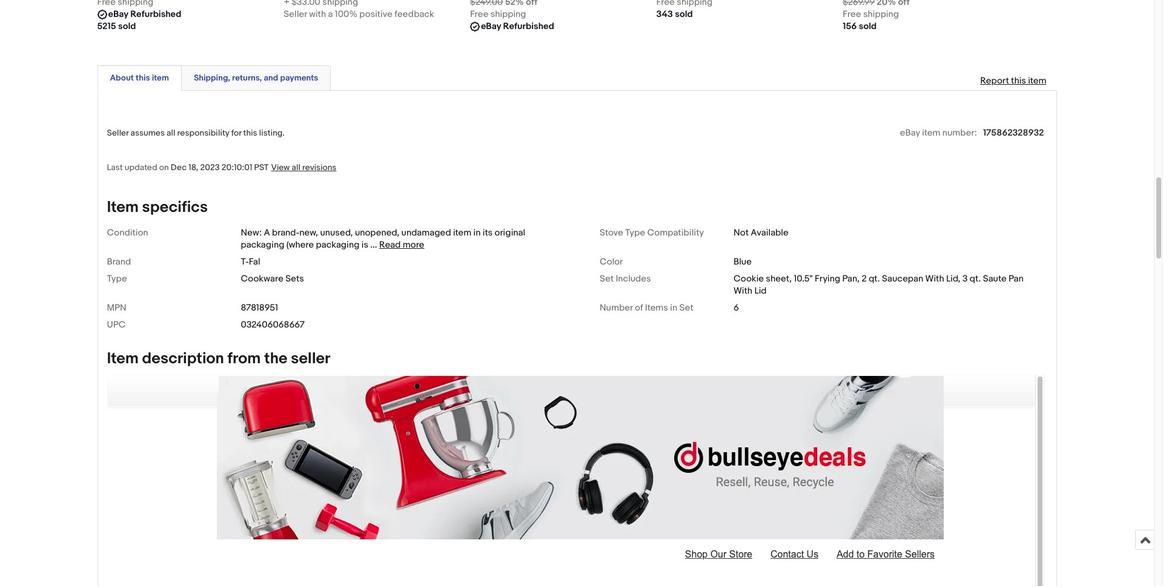 Task type: locate. For each thing, give the bounding box(es) containing it.
sold for 5215 sold
[[118, 20, 136, 32]]

refurbished for right ebay refurbished text box
[[503, 20, 554, 32]]

0 horizontal spatial all
[[167, 128, 175, 138]]

seller
[[284, 8, 307, 20], [107, 128, 129, 138]]

item
[[107, 198, 139, 217], [107, 350, 139, 368]]

2 shipping from the left
[[863, 8, 899, 20]]

0 horizontal spatial sold
[[118, 20, 136, 32]]

2 item from the top
[[107, 350, 139, 368]]

1 horizontal spatial ebay refurbished text field
[[481, 20, 554, 33]]

1 vertical spatial ebay
[[481, 20, 501, 32]]

type
[[625, 227, 645, 239], [107, 273, 127, 285]]

5215 sold
[[97, 20, 136, 32]]

0 horizontal spatial packaging
[[241, 239, 284, 251]]

0 horizontal spatial this
[[136, 73, 150, 83]]

free shipping text field for previous price $269.99 20% off 'text box'
[[843, 8, 899, 20]]

this inside button
[[136, 73, 150, 83]]

0 horizontal spatial seller
[[107, 128, 129, 138]]

with left the lid,
[[926, 273, 944, 285]]

all right view
[[292, 162, 300, 173]]

ebay down free shipping
[[481, 20, 501, 32]]

items
[[645, 302, 668, 314]]

item
[[152, 73, 169, 83], [1028, 75, 1047, 87], [922, 127, 941, 139], [453, 227, 472, 239]]

payments
[[280, 73, 318, 83]]

shipping,
[[194, 73, 230, 83]]

1 vertical spatial all
[[292, 162, 300, 173]]

0 vertical spatial in
[[474, 227, 481, 239]]

shipping, returns, and payments
[[194, 73, 318, 83]]

pan,
[[843, 273, 860, 285]]

refurbished up 5215 sold
[[130, 8, 181, 20]]

0 horizontal spatial free shipping text field
[[470, 8, 526, 20]]

1 free from the left
[[470, 8, 489, 20]]

ebay up 5215 sold
[[108, 8, 128, 20]]

brand
[[107, 256, 131, 268]]

item up condition
[[107, 198, 139, 217]]

type down brand
[[107, 273, 127, 285]]

1 vertical spatial type
[[107, 273, 127, 285]]

1 vertical spatial seller
[[107, 128, 129, 138]]

0 horizontal spatial in
[[474, 227, 481, 239]]

seller assumes all responsibility for this listing.
[[107, 128, 285, 138]]

on
[[159, 162, 169, 173]]

0 vertical spatial seller
[[284, 8, 307, 20]]

seller left assumes
[[107, 128, 129, 138]]

0 horizontal spatial set
[[600, 273, 614, 285]]

1 horizontal spatial all
[[292, 162, 300, 173]]

0 vertical spatial refurbished
[[130, 8, 181, 20]]

with
[[309, 8, 326, 20]]

number:
[[943, 127, 977, 139]]

stove
[[600, 227, 623, 239]]

item right 'report'
[[1028, 75, 1047, 87]]

for
[[231, 128, 241, 138]]

ebay refurbished for right ebay refurbished text box
[[481, 20, 554, 32]]

ebay refurbished up 5215 sold
[[108, 8, 181, 20]]

sold inside text box
[[675, 8, 693, 20]]

ebay left the number:
[[900, 127, 920, 139]]

1 horizontal spatial shipping
[[863, 8, 899, 20]]

032406068667
[[241, 319, 305, 331]]

last updated on dec 18, 2023 20:10:01 pst view all revisions
[[107, 162, 337, 173]]

1 shipping from the left
[[491, 8, 526, 20]]

1 vertical spatial refurbished
[[503, 20, 554, 32]]

1 packaging from the left
[[241, 239, 284, 251]]

tab list containing about this item
[[97, 63, 1057, 91]]

of
[[635, 302, 643, 314]]

updated
[[125, 162, 157, 173]]

packaging
[[241, 239, 284, 251], [316, 239, 360, 251]]

with down cookie
[[734, 285, 753, 297]]

ebay item number: 175862328932
[[900, 127, 1044, 139]]

0 vertical spatial all
[[167, 128, 175, 138]]

2023
[[200, 162, 220, 173]]

condition
[[107, 227, 148, 239]]

1 horizontal spatial sold
[[675, 8, 693, 20]]

0 vertical spatial with
[[926, 273, 944, 285]]

item down upc
[[107, 350, 139, 368]]

sold right '156'
[[859, 20, 877, 32]]

tab list
[[97, 63, 1057, 91]]

1 horizontal spatial type
[[625, 227, 645, 239]]

with
[[926, 273, 944, 285], [734, 285, 753, 297]]

report this item
[[980, 75, 1047, 87]]

0 vertical spatial item
[[107, 198, 139, 217]]

item for item specifics
[[107, 198, 139, 217]]

2 packaging from the left
[[316, 239, 360, 251]]

1 vertical spatial item
[[107, 350, 139, 368]]

a
[[328, 8, 333, 20]]

sold right 343
[[675, 8, 693, 20]]

item specifics
[[107, 198, 208, 217]]

0 vertical spatial ebay
[[108, 8, 128, 20]]

in left its
[[474, 227, 481, 239]]

0 horizontal spatial shipping
[[491, 8, 526, 20]]

item for item description from the seller
[[107, 350, 139, 368]]

about this item button
[[110, 72, 169, 83]]

(where
[[286, 239, 314, 251]]

0 horizontal spatial qt.
[[869, 273, 880, 285]]

set down color
[[600, 273, 614, 285]]

0 horizontal spatial with
[[734, 285, 753, 297]]

set
[[600, 273, 614, 285], [680, 302, 694, 314]]

qt.
[[869, 273, 880, 285], [970, 273, 981, 285]]

1 horizontal spatial ebay refurbished
[[481, 20, 554, 32]]

1 horizontal spatial qt.
[[970, 273, 981, 285]]

new:
[[241, 227, 262, 239]]

blue
[[734, 256, 752, 268]]

2 qt. from the left
[[970, 273, 981, 285]]

1 horizontal spatial in
[[670, 302, 678, 314]]

0 horizontal spatial ebay refurbished
[[108, 8, 181, 20]]

1 horizontal spatial set
[[680, 302, 694, 314]]

item right about
[[152, 73, 169, 83]]

156 sold text field
[[843, 20, 877, 33]]

this right 'for'
[[243, 128, 257, 138]]

0 horizontal spatial refurbished
[[130, 8, 181, 20]]

item left the number:
[[922, 127, 941, 139]]

1 vertical spatial in
[[670, 302, 678, 314]]

20:10:01
[[222, 162, 252, 173]]

free shipping
[[470, 8, 526, 20]]

refurbished
[[130, 8, 181, 20], [503, 20, 554, 32]]

0 vertical spatial ebay refurbished
[[108, 8, 181, 20]]

2 free shipping text field from the left
[[843, 8, 899, 20]]

a
[[264, 227, 270, 239]]

brand-
[[272, 227, 300, 239]]

1 horizontal spatial refurbished
[[503, 20, 554, 32]]

100%
[[335, 8, 357, 20]]

eBay Refurbished text field
[[108, 8, 181, 20], [481, 20, 554, 33]]

0 horizontal spatial type
[[107, 273, 127, 285]]

qt. right 3
[[970, 273, 981, 285]]

item left its
[[453, 227, 472, 239]]

report this item link
[[974, 69, 1053, 93]]

item inside new: a brand-new, unused, unopened, undamaged item in its original packaging (where packaging is ...
[[453, 227, 472, 239]]

packaging down a
[[241, 239, 284, 251]]

this right 'report'
[[1011, 75, 1026, 87]]

set right items on the right of page
[[680, 302, 694, 314]]

sold
[[675, 8, 693, 20], [118, 20, 136, 32], [859, 20, 877, 32]]

2 horizontal spatial this
[[1011, 75, 1026, 87]]

1 horizontal spatial seller
[[284, 8, 307, 20]]

available
[[751, 227, 789, 239]]

1 horizontal spatial free
[[843, 8, 861, 20]]

0 horizontal spatial free
[[470, 8, 489, 20]]

2 vertical spatial ebay
[[900, 127, 920, 139]]

free inside free shipping 156 sold
[[843, 8, 861, 20]]

new: a brand-new, unused, unopened, undamaged item in its original packaging (where packaging is ...
[[241, 227, 525, 251]]

and
[[264, 73, 278, 83]]

number
[[600, 302, 633, 314]]

seller inside seller with a 100% positive feedback text field
[[284, 8, 307, 20]]

all
[[167, 128, 175, 138], [292, 162, 300, 173]]

sold inside text field
[[118, 20, 136, 32]]

responsibility
[[177, 128, 229, 138]]

1 item from the top
[[107, 198, 139, 217]]

shipping for free shipping
[[491, 8, 526, 20]]

returns,
[[232, 73, 262, 83]]

1 vertical spatial with
[[734, 285, 753, 297]]

t-fal
[[241, 256, 260, 268]]

all right assumes
[[167, 128, 175, 138]]

ebay refurbished down free shipping
[[481, 20, 554, 32]]

previous price $269.99 20% off text field
[[843, 0, 910, 8]]

sets
[[285, 273, 304, 285]]

sold for 343 sold
[[675, 8, 693, 20]]

None text field
[[97, 0, 153, 8], [284, 0, 358, 8], [657, 0, 713, 8], [97, 0, 153, 8], [284, 0, 358, 8], [657, 0, 713, 8]]

new,
[[300, 227, 318, 239]]

1 horizontal spatial packaging
[[316, 239, 360, 251]]

refurbished down free shipping
[[503, 20, 554, 32]]

shipping inside free shipping 156 sold
[[863, 8, 899, 20]]

1 free shipping text field from the left
[[470, 8, 526, 20]]

this right about
[[136, 73, 150, 83]]

packaging down unused,
[[316, 239, 360, 251]]

0 vertical spatial type
[[625, 227, 645, 239]]

0 horizontal spatial ebay
[[108, 8, 128, 20]]

2 horizontal spatial sold
[[859, 20, 877, 32]]

saute
[[983, 273, 1007, 285]]

in
[[474, 227, 481, 239], [670, 302, 678, 314]]

seller left the with at the left top
[[284, 8, 307, 20]]

1 horizontal spatial free shipping text field
[[843, 8, 899, 20]]

pan
[[1009, 273, 1024, 285]]

2 free from the left
[[843, 8, 861, 20]]

lid,
[[946, 273, 961, 285]]

feedback
[[395, 8, 434, 20]]

report
[[980, 75, 1009, 87]]

t-
[[241, 256, 249, 268]]

sold right 5215
[[118, 20, 136, 32]]

qt. right 2
[[869, 273, 880, 285]]

cookie sheet,  10.5" frying pan,  2 qt. saucepan with lid,  3 qt. saute pan with lid
[[734, 273, 1024, 297]]

ebay
[[108, 8, 128, 20], [481, 20, 501, 32], [900, 127, 920, 139]]

frying
[[815, 273, 841, 285]]

in right items on the right of page
[[670, 302, 678, 314]]

1 vertical spatial ebay refurbished
[[481, 20, 554, 32]]

item inside button
[[152, 73, 169, 83]]

Free shipping text field
[[470, 8, 526, 20], [843, 8, 899, 20]]

type right stove
[[625, 227, 645, 239]]



Task type: vqa. For each thing, say whether or not it's contained in the screenshot.
Received as buyer button
no



Task type: describe. For each thing, give the bounding box(es) containing it.
seller for seller assumes all responsibility for this listing.
[[107, 128, 129, 138]]

not available
[[734, 227, 789, 239]]

cookie
[[734, 273, 764, 285]]

unopened,
[[355, 227, 399, 239]]

2
[[862, 273, 867, 285]]

includes
[[616, 273, 651, 285]]

cookware sets
[[241, 273, 304, 285]]

set includes
[[600, 273, 651, 285]]

about this item
[[110, 73, 169, 83]]

read
[[379, 239, 401, 251]]

5215
[[97, 20, 116, 32]]

5215 sold text field
[[97, 20, 136, 33]]

Seller with a 100% positive feedback text field
[[284, 8, 434, 20]]

number of items in set
[[600, 302, 694, 314]]

last
[[107, 162, 123, 173]]

ebay refurbished for left ebay refurbished text box
[[108, 8, 181, 20]]

stove type compatibility
[[600, 227, 704, 239]]

seller for seller with a 100% positive feedback
[[284, 8, 307, 20]]

positive
[[359, 8, 393, 20]]

sold inside free shipping 156 sold
[[859, 20, 877, 32]]

listing.
[[259, 128, 285, 138]]

343 sold text field
[[657, 8, 693, 20]]

its
[[483, 227, 493, 239]]

read more button
[[379, 239, 424, 251]]

343 sold
[[657, 8, 693, 20]]

undamaged
[[401, 227, 451, 239]]

from
[[228, 350, 261, 368]]

lid
[[755, 285, 767, 297]]

specifics
[[142, 198, 208, 217]]

read more
[[379, 239, 424, 251]]

3
[[963, 273, 968, 285]]

unused,
[[320, 227, 353, 239]]

cookware
[[241, 273, 283, 285]]

1 horizontal spatial this
[[243, 128, 257, 138]]

free shipping text field for previous price $249.00 52% off text field
[[470, 8, 526, 20]]

0 vertical spatial set
[[600, 273, 614, 285]]

free shipping 156 sold
[[843, 8, 899, 32]]

free for free shipping 156 sold
[[843, 8, 861, 20]]

the
[[264, 350, 288, 368]]

1 horizontal spatial with
[[926, 273, 944, 285]]

item description from the seller
[[107, 350, 331, 368]]

18,
[[189, 162, 198, 173]]

assumes
[[131, 128, 165, 138]]

description
[[142, 350, 224, 368]]

in inside new: a brand-new, unused, unopened, undamaged item in its original packaging (where packaging is ...
[[474, 227, 481, 239]]

sheet,
[[766, 273, 792, 285]]

175862328932
[[983, 127, 1044, 139]]

view
[[271, 162, 290, 173]]

seller with a 100% positive feedback
[[284, 8, 434, 20]]

this for report
[[1011, 75, 1026, 87]]

87818951
[[241, 302, 278, 314]]

mpn
[[107, 302, 126, 314]]

color
[[600, 256, 623, 268]]

upc
[[107, 319, 126, 331]]

view all revisions link
[[269, 162, 337, 173]]

fal
[[249, 256, 260, 268]]

156
[[843, 20, 857, 32]]

original
[[495, 227, 525, 239]]

refurbished for left ebay refurbished text box
[[130, 8, 181, 20]]

...
[[370, 239, 377, 251]]

compatibility
[[647, 227, 704, 239]]

6
[[734, 302, 739, 314]]

343 sold link
[[657, 0, 831, 20]]

about
[[110, 73, 134, 83]]

10.5"
[[794, 273, 813, 285]]

revisions
[[302, 162, 337, 173]]

shipping for free shipping 156 sold
[[863, 8, 899, 20]]

pst
[[254, 162, 269, 173]]

saucepan
[[882, 273, 924, 285]]

0 horizontal spatial ebay refurbished text field
[[108, 8, 181, 20]]

2 horizontal spatial ebay
[[900, 127, 920, 139]]

previous price $249.00 52% off text field
[[470, 0, 538, 8]]

dec
[[171, 162, 187, 173]]

1 qt. from the left
[[869, 273, 880, 285]]

shipping, returns, and payments button
[[194, 72, 318, 83]]

not
[[734, 227, 749, 239]]

1 horizontal spatial ebay
[[481, 20, 501, 32]]

343
[[657, 8, 673, 20]]

1 vertical spatial set
[[680, 302, 694, 314]]

more
[[403, 239, 424, 251]]

seller with a 100% positive feedback link
[[284, 0, 458, 20]]

this for about
[[136, 73, 150, 83]]

free for free shipping
[[470, 8, 489, 20]]



